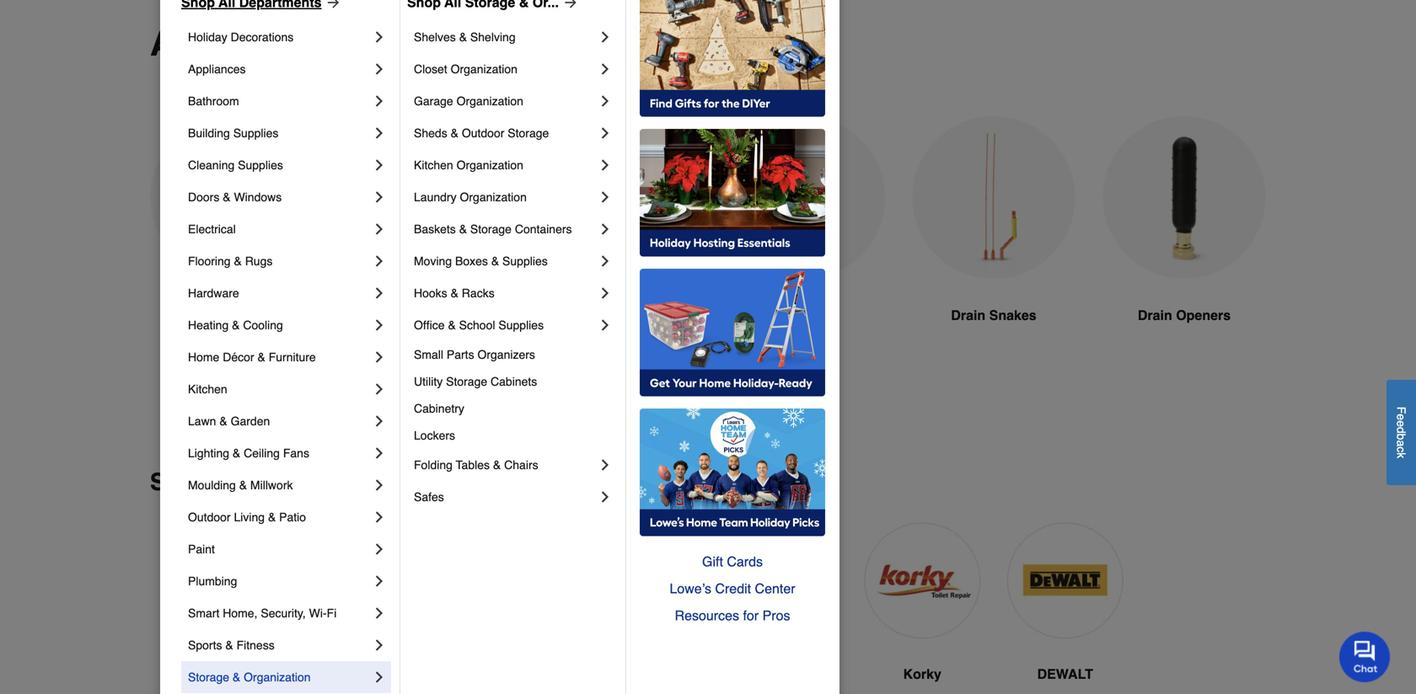 Task type: locate. For each thing, give the bounding box(es) containing it.
chevron right image for sheds & outdoor storage
[[597, 125, 614, 142]]

& inside sheds & outdoor storage link
[[451, 126, 459, 140]]

1 horizontal spatial arrow right image
[[559, 0, 579, 11]]

garage organization
[[414, 94, 524, 108]]

holiday decorations link
[[188, 21, 371, 53]]

cooling
[[243, 319, 283, 332]]

chevron right image for baskets & storage containers
[[597, 221, 614, 238]]

arrow right image up shelves & shelving link at top left
[[559, 0, 579, 11]]

drain for drain snakes
[[951, 308, 986, 323]]

chairs
[[504, 459, 539, 472]]

chevron right image for home décor & furniture
[[371, 349, 388, 366]]

furniture
[[269, 351, 316, 364]]

home décor & furniture
[[188, 351, 316, 364]]

korky logo. image
[[865, 523, 981, 639]]

e up d
[[1395, 414, 1409, 421]]

chevron right image
[[371, 29, 388, 46], [371, 61, 388, 78], [597, 61, 614, 78], [597, 157, 614, 174], [597, 189, 614, 206], [597, 253, 614, 270], [371, 317, 388, 334], [371, 413, 388, 430], [371, 445, 388, 462], [597, 489, 614, 506], [371, 541, 388, 558], [371, 573, 388, 590], [371, 605, 388, 622], [371, 670, 388, 686]]

chevron right image for holiday decorations
[[371, 29, 388, 46]]

lighting & ceiling fans
[[188, 447, 309, 460]]

sports & fitness link
[[188, 630, 371, 662]]

chevron right image for hooks & racks
[[597, 285, 614, 302]]

bathroom link
[[188, 85, 371, 117]]

1 horizontal spatial outdoor
[[462, 126, 505, 140]]

organization for laundry organization
[[460, 191, 527, 204]]

office & school supplies link
[[414, 309, 597, 342]]

chevron right image for kitchen organization
[[597, 157, 614, 174]]

moving
[[414, 255, 452, 268]]

1 vertical spatial kitchen
[[188, 383, 227, 396]]

heating & cooling
[[188, 319, 283, 332]]

kitchen link
[[188, 374, 371, 406]]

containers
[[515, 223, 572, 236]]

1 vertical spatial plungers
[[775, 308, 833, 323]]

f e e d b a c k
[[1395, 407, 1409, 459]]

b
[[1395, 434, 1409, 440]]

2 augers from the left
[[428, 308, 474, 323]]

sheds & outdoor storage link
[[414, 117, 597, 149]]

chevron right image for shelves & shelving
[[597, 29, 614, 46]]

organization inside "link"
[[457, 94, 524, 108]]

rugs
[[245, 255, 273, 268]]

kitchen down home
[[188, 383, 227, 396]]

e up "b"
[[1395, 421, 1409, 427]]

chevron right image for flooring & rugs
[[371, 253, 388, 270]]

shop
[[150, 469, 209, 496]]

baskets
[[414, 223, 456, 236]]

1 horizontal spatial kitchen
[[414, 159, 453, 172]]

utility storage cabinets
[[414, 375, 537, 389]]

0 horizontal spatial arrow right image
[[322, 0, 342, 11]]

& inside home décor & furniture link
[[258, 351, 265, 364]]

storage down the sports
[[188, 671, 229, 685]]

closet organization link
[[414, 53, 597, 85]]

& inside baskets & storage containers link
[[459, 223, 467, 236]]

moulding
[[188, 479, 236, 492]]

windows
[[234, 191, 282, 204]]

0 horizontal spatial openers
[[568, 24, 705, 63]]

outdoor up "kitchen organization"
[[462, 126, 505, 140]]

& inside lighting & ceiling fans "link"
[[233, 447, 241, 460]]

chevron right image for lighting & ceiling fans
[[371, 445, 388, 462]]

& inside 'moving boxes & supplies' "link"
[[491, 255, 499, 268]]

0 horizontal spatial kitchen
[[188, 383, 227, 396]]

flooring & rugs link
[[188, 245, 371, 277]]

plungers
[[285, 24, 429, 63], [775, 308, 833, 323]]

& inside shelves & shelving link
[[459, 30, 467, 44]]

drain
[[472, 24, 559, 63], [559, 308, 593, 323], [951, 308, 986, 323], [1138, 308, 1173, 323]]

organization for closet organization
[[451, 62, 518, 76]]

moulding & millwork link
[[188, 470, 371, 502]]

0 vertical spatial outdoor
[[462, 126, 505, 140]]

machine
[[371, 308, 425, 323]]

fans
[[283, 447, 309, 460]]

heating
[[188, 319, 229, 332]]

breadcrumb element
[[150, 0, 486, 25]]

1 horizontal spatial augers
[[428, 308, 474, 323]]

& inside flooring & rugs link
[[234, 255, 242, 268]]

augers for hand augers
[[227, 308, 274, 323]]

shelves
[[414, 30, 456, 44]]

utility storage cabinets link
[[414, 369, 614, 395]]

chevron right image for laundry organization
[[597, 189, 614, 206]]

hooks & racks
[[414, 287, 495, 300]]

0 horizontal spatial augers
[[227, 308, 274, 323]]

doors
[[188, 191, 220, 204]]

chevron right image for storage & organization
[[371, 670, 388, 686]]

building supplies
[[188, 126, 279, 140]]

chevron right image for kitchen
[[371, 381, 388, 398]]

2 e from the top
[[1395, 421, 1409, 427]]

0 horizontal spatial plungers
[[285, 24, 429, 63]]

utility
[[414, 375, 443, 389]]

outdoor
[[462, 126, 505, 140], [188, 511, 231, 525]]

arrow right image
[[322, 0, 342, 11], [559, 0, 579, 11]]

organization up baskets & storage containers
[[460, 191, 527, 204]]

& inside sports & fitness link
[[225, 639, 233, 653]]

chevron right image for lawn & garden
[[371, 413, 388, 430]]

& inside doors & windows link
[[223, 191, 231, 204]]

resources for pros
[[675, 608, 791, 624]]

zep logo. image
[[293, 523, 409, 639]]

plumbing link
[[188, 566, 371, 598]]

organization down shelving
[[451, 62, 518, 76]]

drain for drain openers
[[1138, 308, 1173, 323]]

drain snakes
[[951, 308, 1037, 323]]

organization down sheds & outdoor storage
[[457, 159, 524, 172]]

cleaners
[[597, 308, 654, 323]]

moulding & millwork
[[188, 479, 293, 492]]

supplies
[[233, 126, 279, 140], [238, 159, 283, 172], [503, 255, 548, 268], [499, 319, 544, 332]]

orange drain snakes. image
[[912, 116, 1076, 280]]

supplies down "containers"
[[503, 255, 548, 268]]

0 vertical spatial plungers
[[285, 24, 429, 63]]

flooring & rugs
[[188, 255, 273, 268]]

moving boxes & supplies
[[414, 255, 548, 268]]

home,
[[223, 607, 258, 621]]

brand
[[250, 469, 318, 496]]

office
[[414, 319, 445, 332]]

chevron right image for building supplies
[[371, 125, 388, 142]]

chevron right image for sports & fitness
[[371, 638, 388, 654]]

drain inside drain cleaners & chemicals
[[559, 308, 593, 323]]

show
[[672, 398, 708, 414]]

general wire logo. image
[[722, 523, 838, 639]]

chevron right image for moving boxes & supplies
[[597, 253, 614, 270]]

smart
[[188, 607, 220, 621]]

zep link
[[293, 523, 409, 695]]

shelves & shelving
[[414, 30, 516, 44]]

& inside moulding & millwork link
[[239, 479, 247, 492]]

organization
[[451, 62, 518, 76], [457, 94, 524, 108], [457, 159, 524, 172], [460, 191, 527, 204], [244, 671, 311, 685]]

1 augers from the left
[[227, 308, 274, 323]]

gift cards link
[[640, 549, 826, 576]]

shop by brand
[[150, 469, 318, 496]]

shelving
[[470, 30, 516, 44]]

& inside 'lawn & garden' link
[[220, 415, 227, 428]]

chevron right image for outdoor living & patio
[[371, 509, 388, 526]]

1 horizontal spatial plungers
[[775, 308, 833, 323]]

security,
[[261, 607, 306, 621]]

by
[[216, 469, 243, 496]]

cobra logo. image
[[579, 523, 695, 639]]

building supplies link
[[188, 117, 371, 149]]

pros
[[763, 608, 791, 624]]

kitchen up laundry
[[414, 159, 453, 172]]

organization up sheds & outdoor storage
[[457, 94, 524, 108]]

garden
[[231, 415, 270, 428]]

outdoor down the moulding
[[188, 511, 231, 525]]

1 vertical spatial openers
[[1177, 308, 1231, 323]]

0 horizontal spatial outdoor
[[188, 511, 231, 525]]

chevron right image
[[597, 29, 614, 46], [371, 93, 388, 110], [597, 93, 614, 110], [371, 125, 388, 142], [597, 125, 614, 142], [371, 157, 388, 174], [371, 189, 388, 206], [371, 221, 388, 238], [597, 221, 614, 238], [371, 253, 388, 270], [371, 285, 388, 302], [597, 285, 614, 302], [597, 317, 614, 334], [371, 349, 388, 366], [371, 381, 388, 398], [597, 457, 614, 474], [371, 477, 388, 494], [371, 509, 388, 526], [371, 638, 388, 654]]

0 vertical spatial kitchen
[[414, 159, 453, 172]]

dewalt logo. image
[[1008, 523, 1124, 639]]

kitchen
[[414, 159, 453, 172], [188, 383, 227, 396]]

holiday
[[188, 30, 227, 44]]

0 vertical spatial openers
[[568, 24, 705, 63]]

korky
[[904, 667, 942, 683]]

chevron right image for doors & windows
[[371, 189, 388, 206]]

f
[[1395, 407, 1409, 414]]

gift cards
[[702, 554, 763, 570]]

drain openers link
[[1103, 116, 1267, 366]]

arrow right image up holiday decorations link at the top left of the page
[[322, 0, 342, 11]]

hooks
[[414, 287, 448, 300]]

1 arrow right image from the left
[[322, 0, 342, 11]]

kitchen organization link
[[414, 149, 597, 181]]

chevron right image for moulding & millwork
[[371, 477, 388, 494]]

lowe's home team holiday picks. image
[[640, 409, 826, 537]]

racks
[[462, 287, 495, 300]]

supplies inside "link"
[[503, 255, 548, 268]]



Task type: describe. For each thing, give the bounding box(es) containing it.
fitness
[[237, 639, 275, 653]]

c
[[1395, 447, 1409, 453]]

safes link
[[414, 482, 597, 514]]

chevron right image for safes
[[597, 489, 614, 506]]

find gifts for the diyer. image
[[640, 0, 826, 117]]

1 horizontal spatial openers
[[1177, 308, 1231, 323]]

& inside hooks & racks link
[[451, 287, 459, 300]]

small parts organizers link
[[414, 342, 614, 369]]

& inside folding tables & chairs link
[[493, 459, 501, 472]]

storage & organization
[[188, 671, 311, 685]]

appliances
[[188, 62, 246, 76]]

supplies up small parts organizers link
[[499, 319, 544, 332]]

fi
[[327, 607, 337, 621]]

laundry
[[414, 191, 457, 204]]

holiday hosting essentials. image
[[640, 129, 826, 257]]

living
[[234, 511, 265, 525]]

small parts organizers
[[414, 348, 535, 362]]

flooring
[[188, 255, 231, 268]]

2 arrow right image from the left
[[559, 0, 579, 11]]

hand augers link
[[150, 116, 314, 366]]

storage down parts
[[446, 375, 488, 389]]

a black rubber plunger. image
[[722, 116, 885, 281]]

cabinetry link
[[414, 395, 614, 422]]

lockers
[[414, 429, 455, 443]]

chevron right image for garage organization
[[597, 93, 614, 110]]

a brass craft music wire machine auger. image
[[341, 116, 504, 281]]

cleaning supplies link
[[188, 149, 371, 181]]

lowe's credit center
[[670, 581, 796, 597]]

heating & cooling link
[[188, 309, 371, 342]]

a cobra rubber bladder with brass fitting. image
[[1103, 116, 1267, 280]]

shelves & shelving link
[[414, 21, 597, 53]]

more
[[712, 398, 744, 414]]

baskets & storage containers
[[414, 223, 572, 236]]

tables
[[456, 459, 490, 472]]

plungers inside plungers 'link'
[[775, 308, 833, 323]]

drain cleaners & chemicals
[[559, 308, 667, 344]]

chevron right image for office & school supplies
[[597, 317, 614, 334]]

resources for pros link
[[640, 603, 826, 630]]

chevron right image for plumbing
[[371, 573, 388, 590]]

a kobalt music wire drain hand auger. image
[[150, 116, 314, 280]]

doors & windows
[[188, 191, 282, 204]]

home
[[188, 351, 220, 364]]

chevron right image for electrical
[[371, 221, 388, 238]]

smart home, security, wi-fi
[[188, 607, 337, 621]]

chevron right image for paint
[[371, 541, 388, 558]]

a yellow jug of drano commercial line drain cleaner. image
[[531, 116, 695, 280]]

sheds
[[414, 126, 448, 140]]

& inside outdoor living & patio link
[[268, 511, 276, 525]]

supplies up cleaning supplies
[[233, 126, 279, 140]]

small
[[414, 348, 444, 362]]

& inside office & school supplies link
[[448, 319, 456, 332]]

building
[[188, 126, 230, 140]]

kitchen organization
[[414, 159, 524, 172]]

chevron right image for folding tables & chairs
[[597, 457, 614, 474]]

electrical
[[188, 223, 236, 236]]

closet organization
[[414, 62, 518, 76]]

& inside drain cleaners & chemicals
[[658, 308, 667, 323]]

millwork
[[250, 479, 293, 492]]

dewalt link
[[1008, 523, 1124, 695]]

k
[[1395, 453, 1409, 459]]

d
[[1395, 427, 1409, 434]]

appliances link
[[188, 53, 371, 85]]

get your home holiday-ready. image
[[640, 269, 826, 397]]

lighting & ceiling fans link
[[188, 438, 371, 470]]

chevron right image for bathroom
[[371, 93, 388, 110]]

drain cleaners & chemicals link
[[531, 116, 695, 387]]

storage up kitchen organization link in the top left of the page
[[508, 126, 549, 140]]

chat invite button image
[[1340, 632, 1391, 683]]

drain snakes link
[[912, 116, 1076, 366]]

lawn & garden
[[188, 415, 270, 428]]

patio
[[279, 511, 306, 525]]

sheds & outdoor storage
[[414, 126, 549, 140]]

hooks & racks link
[[414, 277, 597, 309]]

chevron right image for heating & cooling
[[371, 317, 388, 334]]

wi-
[[309, 607, 327, 621]]

drain for drain cleaners & chemicals
[[559, 308, 593, 323]]

garage
[[414, 94, 453, 108]]

& inside storage & organization link
[[233, 671, 241, 685]]

korky link
[[865, 523, 981, 695]]

& inside "heating & cooling" link
[[232, 319, 240, 332]]

decorations
[[231, 30, 294, 44]]

hardware
[[188, 287, 239, 300]]

hardware link
[[188, 277, 371, 309]]

plumbing
[[188, 575, 237, 589]]

1 e from the top
[[1395, 414, 1409, 421]]

supplies up windows
[[238, 159, 283, 172]]

safes
[[414, 491, 444, 504]]

storage & organization link
[[188, 662, 371, 694]]

chevron right image for cleaning supplies
[[371, 157, 388, 174]]

chevron right image for hardware
[[371, 285, 388, 302]]

lawn & garden link
[[188, 406, 371, 438]]

organization for garage organization
[[457, 94, 524, 108]]

cards
[[727, 554, 763, 570]]

resources
[[675, 608, 740, 624]]

bathroom
[[188, 94, 239, 108]]

lowe's credit center link
[[640, 576, 826, 603]]

augers, plungers & drain openers
[[150, 24, 705, 63]]

kitchen for kitchen organization
[[414, 159, 453, 172]]

laundry organization link
[[414, 181, 597, 213]]

plungers link
[[722, 116, 885, 366]]

folding
[[414, 459, 453, 472]]

storage up moving boxes & supplies
[[470, 223, 512, 236]]

sports
[[188, 639, 222, 653]]

sports & fitness
[[188, 639, 275, 653]]

school
[[459, 319, 495, 332]]

gift
[[702, 554, 723, 570]]

augers for machine augers
[[428, 308, 474, 323]]

kitchen for kitchen
[[188, 383, 227, 396]]

center
[[755, 581, 796, 597]]

drain openers
[[1138, 308, 1231, 323]]

cobra link
[[579, 523, 695, 695]]

laundry organization
[[414, 191, 527, 204]]

cobra
[[617, 667, 656, 683]]

outdoor living & patio link
[[188, 502, 371, 534]]

lawn
[[188, 415, 216, 428]]

machine augers link
[[341, 116, 504, 366]]

baskets & storage containers link
[[414, 213, 597, 245]]

organization for kitchen organization
[[457, 159, 524, 172]]

chevron right image for appliances
[[371, 61, 388, 78]]

organization down sports & fitness link
[[244, 671, 311, 685]]

1 vertical spatial outdoor
[[188, 511, 231, 525]]

chevron right image for smart home, security, wi-fi
[[371, 605, 388, 622]]

chevron right image for closet organization
[[597, 61, 614, 78]]



Task type: vqa. For each thing, say whether or not it's contained in the screenshot.
the folding
yes



